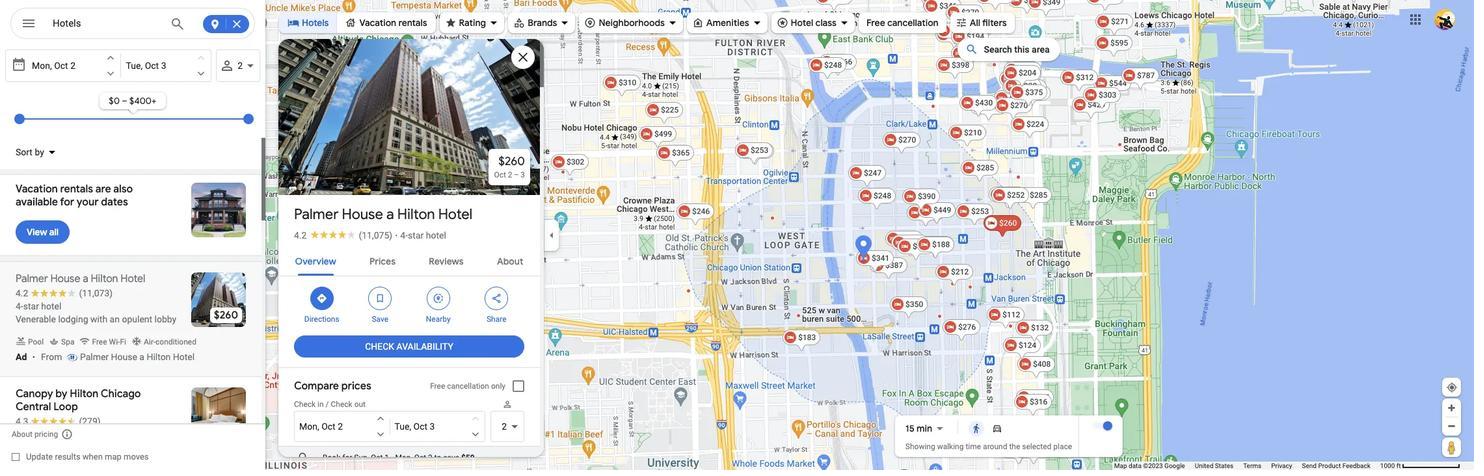 Task type: describe. For each thing, give the bounding box(es) containing it.
hotel inside main content
[[438, 206, 473, 224]]

palmer
[[294, 206, 339, 224]]

1000
[[1381, 463, 1396, 470]]

4.2
[[294, 230, 307, 241]]

show your location image
[[1447, 382, 1458, 394]]

vacation for vacation rentals
[[360, 17, 397, 29]]

free for free cancellation only
[[430, 382, 445, 391]]

pricing
[[34, 430, 58, 439]]

check availability
[[365, 342, 453, 352]]

Vacation rentals radio
[[337, 12, 436, 33]]

$0
[[109, 95, 120, 107]]

18,902 photos
[[312, 168, 378, 180]]

the
[[1010, 443, 1021, 452]]

hilton
[[397, 206, 435, 224]]

about pricing
[[12, 430, 58, 439]]

set check in one day earlier image
[[375, 413, 386, 425]]

15 min button
[[906, 421, 948, 437]]

filters
[[983, 17, 1007, 29]]

photos
[[346, 168, 378, 180]]

2 button inside palmer house a hilton hotel main content
[[491, 411, 525, 443]]

 search field
[[10, 8, 255, 42]]

ft
[[1397, 463, 1402, 470]]

 button
[[10, 8, 47, 42]]

zoom out image
[[1447, 422, 1457, 431]]

oct down /
[[322, 422, 336, 432]]

mon, oct 2 for set check in one day earlier icon
[[299, 422, 343, 432]]

about for about
[[497, 256, 524, 267]]

· 4-star hotel
[[395, 230, 446, 241]]

showing
[[906, 443, 936, 452]]

search this area button
[[958, 38, 1061, 61]]

-
[[391, 454, 393, 463]]

driving image
[[993, 424, 1003, 434]]

2 vertical spatial mon,
[[395, 454, 412, 463]]

zoom in image
[[1447, 403, 1457, 413]]

free cancellation
[[867, 17, 939, 29]]

/
[[326, 400, 329, 409]]

view all
[[27, 226, 59, 238]]

dates
[[101, 196, 128, 209]]

amenities
[[707, 17, 749, 29]]

update
[[26, 452, 53, 462]]

tab list inside palmer house a hilton hotel main content
[[279, 245, 540, 276]]

18,902 photos button
[[288, 163, 383, 185]]

terms button
[[1244, 462, 1262, 471]]

none radio driving
[[987, 421, 1008, 437]]

11,075 reviews element
[[359, 230, 393, 241]]

area
[[1032, 44, 1050, 55]]

compare
[[294, 380, 339, 393]]


[[374, 292, 386, 306]]

states
[[1216, 463, 1234, 470]]

1
[[385, 454, 389, 463]]

privacy
[[1272, 463, 1293, 470]]

privacy button
[[1272, 462, 1293, 471]]

Hotels radio
[[279, 12, 337, 33]]

2 left set check in one day earlier image
[[70, 61, 75, 71]]

oct left 'to'
[[414, 454, 426, 463]]

compare prices
[[294, 380, 371, 393]]

·
[[395, 230, 398, 241]]

vacation rentals are also available for your dates
[[16, 183, 133, 209]]

2 right set check out one day earlier icon
[[238, 61, 243, 71]]

none field inside hotels field
[[53, 16, 161, 31]]

oct left 1
[[371, 454, 383, 463]]

set check out one day earlier image
[[195, 52, 207, 64]]

(11,075)
[[359, 230, 393, 241]]

oct inside $260 oct 2 – 3
[[494, 171, 506, 180]]

oct up $400+
[[145, 61, 159, 71]]

check
[[365, 342, 394, 352]]

show street view coverage image
[[1443, 438, 1462, 458]]

send
[[1303, 463, 1317, 470]]

search this area
[[984, 44, 1050, 55]]

all
[[49, 226, 59, 238]]

sun,
[[354, 454, 369, 463]]

palmer house a hilton hotel
[[294, 206, 473, 224]]

view
[[27, 226, 47, 238]]

all
[[970, 17, 981, 29]]

set check out one day earlier image
[[470, 413, 482, 425]]

united states button
[[1195, 462, 1234, 471]]

about button
[[487, 245, 534, 276]]

none radio walking
[[967, 421, 987, 437]]

directions
[[304, 315, 340, 324]]

Turn off travel time tool checkbox
[[1093, 422, 1113, 431]]

1 vertical spatial monday, october 2 to tuesday, october 3 group
[[294, 411, 486, 443]]

4.2 stars image
[[307, 230, 359, 239]]

house
[[342, 206, 383, 224]]

in
[[318, 400, 324, 409]]

google account: ben nelson  
(ben.nelson1980@gmail.com) image
[[1435, 9, 1456, 30]]

monday, october 2 to tuesday, october 3 group inside vacation rentals are also available for your dates main content
[[5, 49, 212, 82]]

3 for set check out one day later image corresponding to set check out one day earlier image on the left
[[430, 422, 435, 432]]

google
[[1165, 463, 1186, 470]]

terms
[[1244, 463, 1262, 470]]

place
[[1054, 443, 1073, 452]]

hotel inside popup button
[[791, 17, 814, 29]]

book for sun, oct 1 - mon, oct 2 to save $59
[[323, 454, 475, 463]]

out
[[354, 400, 366, 409]]

only
[[491, 382, 506, 391]]

toggle lodging type option group
[[279, 12, 436, 33]]

a
[[387, 206, 394, 224]]

prices
[[370, 256, 396, 267]]

collapse side panel image
[[545, 228, 559, 242]]

hotel class
[[791, 17, 837, 29]]

tue, oct 3 for set check out one day earlier image on the left
[[395, 422, 435, 432]]

oct up book for sun, oct 1 - mon, oct 2 to save $59
[[414, 422, 428, 432]]

neighborhoods
[[599, 17, 665, 29]]

about for about pricing
[[12, 430, 33, 439]]

product
[[1319, 463, 1342, 470]]

reviews
[[429, 256, 464, 267]]

hotel class button
[[772, 8, 855, 37]]

available
[[16, 196, 58, 209]]


[[316, 292, 328, 306]]

0 horizontal spatial 2 button
[[216, 49, 260, 82]]

results for hotels feed
[[0, 138, 266, 471]]

feedback
[[1343, 463, 1371, 470]]

map
[[105, 452, 122, 462]]

overview
[[295, 256, 336, 267]]

1000 ft button
[[1381, 463, 1461, 470]]

star
[[408, 230, 424, 241]]

map data ©2023 google
[[1115, 463, 1186, 470]]



Task type: locate. For each thing, give the bounding box(es) containing it.
1 vertical spatial rentals
[[60, 183, 93, 196]]

1 vertical spatial mon, oct 2
[[299, 422, 343, 432]]

tab list containing overview
[[279, 245, 540, 276]]

0 vertical spatial 2 button
[[216, 49, 260, 82]]

1 vertical spatial set check in one day later image
[[375, 429, 386, 441]]

mon, oct 2 down in
[[299, 422, 343, 432]]

vacation for vacation rentals are also available for your dates
[[16, 183, 58, 196]]

0 vertical spatial 3
[[161, 61, 166, 71]]

prices
[[342, 380, 371, 393]]

tue, for set check out one day later image corresponding to set check out one day earlier image on the left
[[395, 422, 411, 432]]

check left in
[[294, 400, 316, 409]]

set check out one day later image
[[195, 68, 207, 79], [470, 429, 482, 441]]

0 horizontal spatial tue,
[[126, 61, 143, 71]]

mon, oct 2
[[32, 61, 75, 71], [299, 422, 343, 432]]

0 horizontal spatial mon, oct 2
[[32, 61, 75, 71]]

1 vertical spatial cancellation
[[447, 382, 489, 391]]

cancellation left all at the right of page
[[888, 17, 939, 29]]

free for free cancellation
[[867, 17, 886, 29]]

free down availability at the left bottom of the page
[[430, 382, 445, 391]]

0 horizontal spatial mon,
[[32, 61, 52, 71]]

availability
[[397, 342, 453, 352]]

0 horizontal spatial vacation
[[16, 183, 58, 196]]

hotel
[[791, 17, 814, 29], [438, 206, 473, 224]]

cancellation
[[888, 17, 939, 29], [447, 382, 489, 391]]

0 horizontal spatial cancellation
[[447, 382, 489, 391]]

are
[[95, 183, 111, 196]]

mon, down  'button'
[[32, 61, 52, 71]]

tue, oct 3 inside check in / check out group
[[395, 422, 435, 432]]

all filters button
[[951, 8, 1015, 37]]

0 vertical spatial about
[[497, 256, 524, 267]]

rentals inside option
[[399, 17, 427, 29]]

1000 ft
[[1381, 463, 1402, 470]]

tue, right set check in one day earlier icon
[[395, 422, 411, 432]]

0 horizontal spatial for
[[60, 196, 74, 209]]

0 horizontal spatial monday, october 2 to tuesday, october 3 group
[[5, 49, 212, 82]]

None radio
[[967, 421, 987, 437], [987, 421, 1008, 437]]

1 horizontal spatial cancellation
[[888, 17, 939, 29]]

data
[[1129, 463, 1142, 470]]

turn off travel time tool image
[[1104, 422, 1113, 431]]

1 none radio from the left
[[967, 421, 987, 437]]

mon, inside vacation rentals are also available for your dates main content
[[32, 61, 52, 71]]

footer containing map data ©2023 google
[[1115, 462, 1381, 471]]

map
[[1115, 463, 1128, 470]]

1 horizontal spatial check
[[331, 400, 353, 409]]

set check in one day later image for set check in one day earlier icon
[[375, 429, 386, 441]]

set check in one day earlier image
[[105, 52, 116, 64]]

tue, for set check out one day later image related to set check out one day earlier icon
[[126, 61, 143, 71]]

rentals left "are"
[[60, 183, 93, 196]]

check right /
[[331, 400, 353, 409]]

0 vertical spatial monday, october 2 to tuesday, october 3 group
[[5, 49, 212, 82]]

2 right set check out one day earlier image on the left
[[502, 422, 507, 432]]

vacation rentals are also available for your dates main content
[[0, 47, 266, 471]]

2 inside guests group
[[502, 422, 507, 432]]

2 – 3
[[508, 171, 525, 180]]

0 vertical spatial tue, oct 3
[[126, 61, 166, 71]]

rentals
[[399, 17, 427, 29], [60, 183, 93, 196]]

set check in one day later image for set check in one day earlier image
[[105, 68, 116, 79]]

15
[[906, 423, 915, 435]]

set check out one day later image down set check out one day earlier icon
[[195, 68, 207, 79]]

rentals for vacation rentals
[[399, 17, 427, 29]]

1 vertical spatial hotel
[[438, 206, 473, 224]]

2 none radio from the left
[[987, 421, 1008, 437]]

1 check from the left
[[294, 400, 316, 409]]

mon, oct 2 down  'button'
[[32, 61, 75, 71]]


[[433, 292, 444, 306]]

monday, october 2 to tuesday, october 3 group
[[5, 49, 212, 82], [294, 411, 486, 443]]

mon, oct 2 inside check in / check out group
[[299, 422, 343, 432]]

–
[[122, 95, 127, 107]]

1 horizontal spatial 2 button
[[491, 411, 525, 443]]

amenities button
[[687, 8, 768, 37]]

sort
[[16, 147, 33, 157]]

3 inside check in / check out group
[[430, 422, 435, 432]]

0 horizontal spatial set check out one day later image
[[195, 68, 207, 79]]

free right class
[[867, 17, 886, 29]]

update results when map moves
[[26, 452, 149, 462]]

hotels
[[302, 17, 329, 29]]

none radio up 'time'
[[967, 421, 987, 437]]

0 vertical spatial free
[[867, 17, 886, 29]]

free inside palmer house a hilton hotel main content
[[430, 382, 445, 391]]

0 horizontal spatial hotel
[[438, 206, 473, 224]]

cancellation for free cancellation only
[[447, 382, 489, 391]]

1 horizontal spatial 3
[[430, 422, 435, 432]]

united states
[[1195, 463, 1234, 470]]

photo of palmer house a hilton hotel image
[[277, 29, 542, 206]]

1 vertical spatial free
[[430, 382, 445, 391]]

0 horizontal spatial 3
[[161, 61, 166, 71]]

0 horizontal spatial free
[[430, 382, 445, 391]]

free inside button
[[867, 17, 886, 29]]

cancellation left only
[[447, 382, 489, 391]]

2 down check in / check out
[[338, 422, 343, 432]]

moves
[[124, 452, 149, 462]]

around
[[983, 443, 1008, 452]]

0 vertical spatial set check out one day later image
[[195, 68, 207, 79]]

1 horizontal spatial tue, oct 3
[[395, 422, 435, 432]]

rating button
[[440, 8, 504, 37]]

cancellation inside palmer house a hilton hotel main content
[[447, 382, 489, 391]]

this
[[1015, 44, 1030, 55]]

2 button
[[216, 49, 260, 82], [491, 411, 525, 443]]

rentals for vacation rentals are also available for your dates
[[60, 183, 93, 196]]

hotel left class
[[791, 17, 814, 29]]

1 horizontal spatial about
[[497, 256, 524, 267]]

1 horizontal spatial set check in one day later image
[[375, 429, 386, 441]]

free cancellation only
[[430, 382, 506, 391]]

0 vertical spatial for
[[60, 196, 74, 209]]

for left sun,
[[342, 454, 352, 463]]

none radio up the around
[[987, 421, 1008, 437]]

google maps element
[[0, 0, 1475, 471]]

tue, oct 3 up $400+
[[126, 61, 166, 71]]

tab list
[[279, 245, 540, 276]]

by
[[35, 147, 44, 157]]

0 horizontal spatial check
[[294, 400, 316, 409]]

set check out one day later image down set check out one day earlier image on the left
[[470, 429, 482, 441]]

mon, for set check in one day earlier icon
[[299, 422, 319, 432]]

tue, inside vacation rentals are also available for your dates main content
[[126, 61, 143, 71]]

2 horizontal spatial mon,
[[395, 454, 412, 463]]

Hotels field
[[10, 8, 255, 40]]

rating
[[459, 17, 486, 29]]

about left 'pricing'
[[12, 430, 33, 439]]

2 button right set check out one day earlier icon
[[216, 49, 260, 82]]

tue, oct 3 for set check out one day earlier icon
[[126, 61, 166, 71]]

1 vertical spatial set check out one day later image
[[470, 429, 482, 441]]

1 horizontal spatial for
[[342, 454, 352, 463]]

1 horizontal spatial mon, oct 2
[[299, 422, 343, 432]]

min
[[917, 423, 933, 435]]

when
[[83, 452, 103, 462]]

walking
[[938, 443, 964, 452]]

1 horizontal spatial monday, october 2 to tuesday, october 3 group
[[294, 411, 486, 443]]

1 vertical spatial tue, oct 3
[[395, 422, 435, 432]]

tue, oct 3 up book for sun, oct 1 - mon, oct 2 to save $59
[[395, 422, 435, 432]]

1 horizontal spatial hotel
[[791, 17, 814, 29]]

mon, oct 2 for set check in one day earlier image
[[32, 61, 75, 71]]

for
[[60, 196, 74, 209], [342, 454, 352, 463]]

vacation right hotels at the left top of page
[[360, 17, 397, 29]]

price per night region
[[5, 82, 260, 138]]

guests group
[[491, 400, 525, 443]]

check in / check out
[[294, 400, 366, 409]]

$400+
[[129, 95, 157, 107]]

tue, oct 3 inside vacation rentals are also available for your dates main content
[[126, 61, 166, 71]]

oct left 2 – 3
[[494, 171, 506, 180]]

tue, oct 3
[[126, 61, 166, 71], [395, 422, 435, 432]]

footer inside google maps element
[[1115, 462, 1381, 471]]

walking image
[[972, 424, 982, 434]]

0 vertical spatial set check in one day later image
[[105, 68, 116, 79]]

footer
[[1115, 462, 1381, 471]]

about inside vacation rentals are also available for your dates main content
[[12, 430, 33, 439]]

0 horizontal spatial set check in one day later image
[[105, 68, 116, 79]]

1 vertical spatial mon,
[[299, 422, 319, 432]]

monday, october 2 to tuesday, october 3 group up $0
[[5, 49, 212, 82]]

1 horizontal spatial tue,
[[395, 422, 411, 432]]

0 vertical spatial rentals
[[399, 17, 427, 29]]

monday, october 2 to tuesday, october 3 group up -
[[294, 411, 486, 443]]

Update results when map moves checkbox
[[12, 449, 149, 465]]

3 up 'to'
[[430, 422, 435, 432]]

about up 
[[497, 256, 524, 267]]

your
[[77, 196, 99, 209]]

None field
[[53, 16, 161, 31]]

4-
[[400, 230, 408, 241]]

1 horizontal spatial rentals
[[399, 17, 427, 29]]

1 vertical spatial 3
[[430, 422, 435, 432]]

hotel up hotel
[[438, 206, 473, 224]]

selected
[[1023, 443, 1052, 452]]

about inside button
[[497, 256, 524, 267]]

send product feedback button
[[1303, 462, 1371, 471]]

tue, right set check in one day earlier image
[[126, 61, 143, 71]]

rentals left rating 'popup button'
[[399, 17, 427, 29]]

3 left set check out one day earlier icon
[[161, 61, 166, 71]]

1 horizontal spatial free
[[867, 17, 886, 29]]

2 left 'to'
[[428, 454, 433, 463]]

reviews button
[[419, 245, 474, 276]]

check availability link
[[294, 331, 525, 362]]

0 horizontal spatial tue, oct 3
[[126, 61, 166, 71]]

save
[[372, 315, 389, 324]]

15 min
[[906, 423, 933, 435]]

0 vertical spatial vacation
[[360, 17, 397, 29]]

0 vertical spatial hotel
[[791, 17, 814, 29]]

overview button
[[285, 245, 347, 276]]

2
[[70, 61, 75, 71], [238, 61, 243, 71], [338, 422, 343, 432], [502, 422, 507, 432], [428, 454, 433, 463]]

search
[[984, 44, 1013, 55]]

1 horizontal spatial vacation
[[360, 17, 397, 29]]

1 vertical spatial 2 button
[[491, 411, 525, 443]]

set check in one day later image
[[105, 68, 116, 79], [375, 429, 386, 441]]

0 vertical spatial mon,
[[32, 61, 52, 71]]

1 vertical spatial for
[[342, 454, 352, 463]]

also
[[113, 183, 133, 196]]

about pricing image
[[61, 429, 73, 441]]

set check out one day later image for set check out one day earlier image on the left
[[470, 429, 482, 441]]

1 vertical spatial vacation
[[16, 183, 58, 196]]

for inside vacation rentals are also available for your dates
[[60, 196, 74, 209]]

0 horizontal spatial about
[[12, 430, 33, 439]]

cancellation inside button
[[888, 17, 939, 29]]

1 vertical spatial about
[[12, 430, 33, 439]]

cancellation for free cancellation
[[888, 17, 939, 29]]

oct left set check in one day earlier image
[[54, 61, 68, 71]]

3 inside vacation rentals are also available for your dates main content
[[161, 61, 166, 71]]

palmer house a hilton hotel main content
[[277, 29, 544, 471]]

vacation inside vacation rentals are also available for your dates
[[16, 183, 58, 196]]

vacation
[[360, 17, 397, 29], [16, 183, 58, 196]]

free cancellation button
[[859, 8, 947, 37]]

set check in one day later image down set check in one day earlier icon
[[375, 429, 386, 441]]

actions for palmer house a hilton hotel region
[[279, 277, 540, 331]]

0 vertical spatial mon, oct 2
[[32, 61, 75, 71]]

1 horizontal spatial set check out one day later image
[[470, 429, 482, 441]]

rentals inside vacation rentals are also available for your dates
[[60, 183, 93, 196]]

mon, down in
[[299, 422, 319, 432]]

©2023
[[1144, 463, 1163, 470]]

tue, inside check in / check out group
[[395, 422, 411, 432]]

1 vertical spatial tue,
[[395, 422, 411, 432]]

hotel
[[426, 230, 446, 241]]

nearby
[[426, 315, 451, 324]]

to
[[435, 454, 442, 463]]

2 inside check in / check out group
[[338, 422, 343, 432]]

sort by
[[16, 147, 44, 157]]

mon, inside check in / check out group
[[299, 422, 319, 432]]

1 horizontal spatial mon,
[[299, 422, 319, 432]]

oct
[[54, 61, 68, 71], [145, 61, 159, 71], [494, 171, 506, 180], [322, 422, 336, 432], [414, 422, 428, 432], [371, 454, 383, 463], [414, 454, 426, 463]]

mon, for set check in one day earlier image
[[32, 61, 52, 71]]

vacation inside vacation rentals option
[[360, 17, 397, 29]]


[[491, 292, 503, 306]]

mon, oct 2 inside vacation rentals are also available for your dates main content
[[32, 61, 75, 71]]

for inside palmer house a hilton hotel main content
[[342, 454, 352, 463]]

brands
[[528, 17, 557, 29]]

time
[[966, 443, 982, 452]]

send product feedback
[[1303, 463, 1371, 470]]

0 vertical spatial tue,
[[126, 61, 143, 71]]

set check out one day later image for set check out one day earlier icon
[[195, 68, 207, 79]]

share
[[487, 315, 507, 324]]

0 vertical spatial cancellation
[[888, 17, 939, 29]]

united
[[1195, 463, 1214, 470]]

set check in one day later image down set check in one day earlier image
[[105, 68, 116, 79]]

18,902
[[312, 168, 343, 180]]

vacation down sort by popup button
[[16, 183, 58, 196]]

showing walking time around the selected place
[[906, 443, 1073, 452]]

0 horizontal spatial rentals
[[60, 183, 93, 196]]

prices button
[[359, 245, 406, 276]]

2 check from the left
[[331, 400, 353, 409]]

check in / check out group
[[294, 400, 486, 443]]

for left your
[[60, 196, 74, 209]]

2 button right set check out one day earlier image on the left
[[491, 411, 525, 443]]

3 for set check out one day later image related to set check out one day earlier icon
[[161, 61, 166, 71]]

mon, right -
[[395, 454, 412, 463]]



Task type: vqa. For each thing, say whether or not it's contained in the screenshot.
Results For Restaurants "feed"
no



